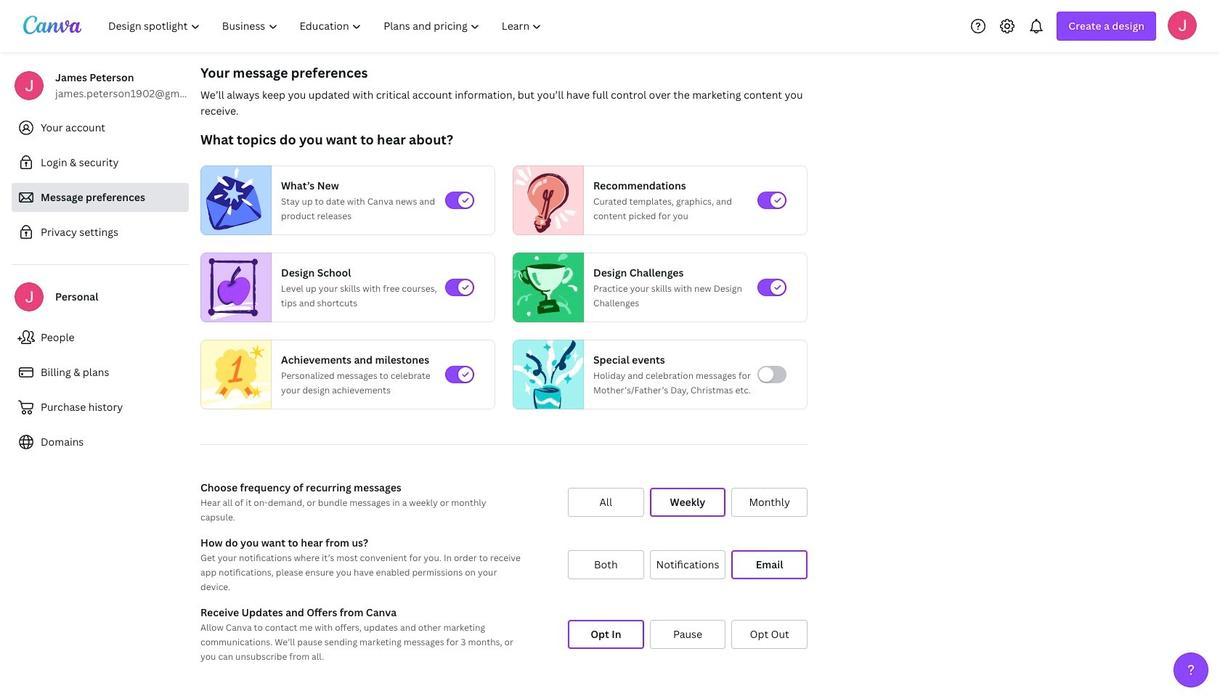 Task type: locate. For each thing, give the bounding box(es) containing it.
topic image
[[201, 166, 265, 235], [513, 166, 577, 235], [201, 253, 265, 322], [513, 253, 577, 322], [201, 337, 271, 413], [513, 337, 583, 413]]

None button
[[568, 488, 644, 517], [650, 488, 726, 517], [732, 488, 808, 517], [568, 551, 644, 580], [650, 551, 726, 580], [732, 551, 808, 580], [568, 620, 644, 649], [650, 620, 726, 649], [732, 620, 808, 649], [568, 488, 644, 517], [650, 488, 726, 517], [732, 488, 808, 517], [568, 551, 644, 580], [650, 551, 726, 580], [732, 551, 808, 580], [568, 620, 644, 649], [650, 620, 726, 649], [732, 620, 808, 649]]

top level navigation element
[[99, 12, 554, 41]]



Task type: describe. For each thing, give the bounding box(es) containing it.
james peterson image
[[1168, 11, 1197, 40]]



Task type: vqa. For each thing, say whether or not it's contained in the screenshot.
and
no



